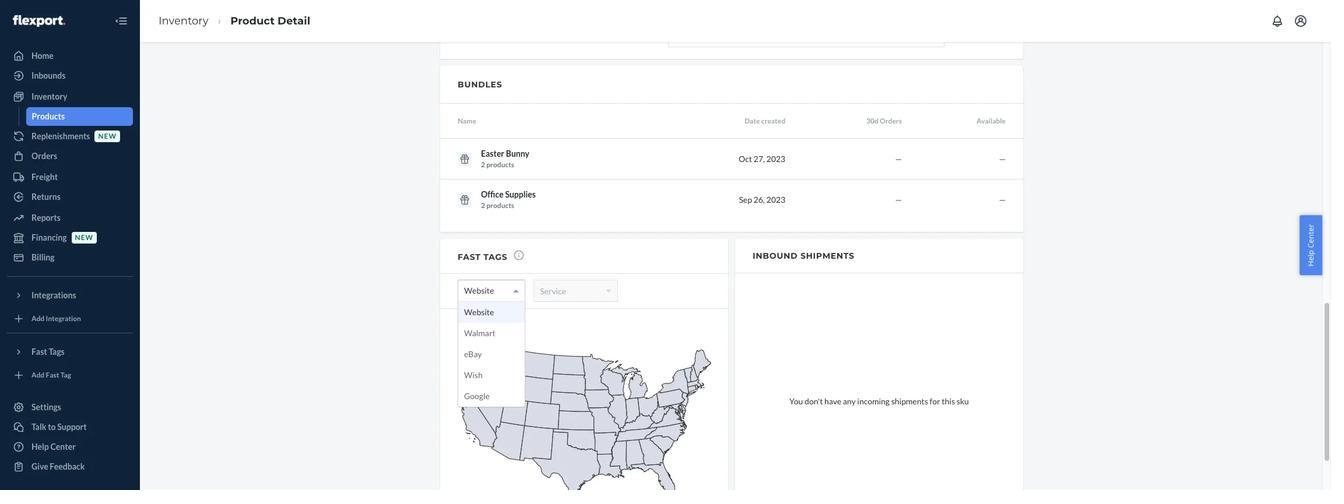 Task type: locate. For each thing, give the bounding box(es) containing it.
created
[[762, 117, 786, 125]]

2 vertical spatial fast
[[46, 371, 59, 380]]

fast tags
[[458, 252, 508, 263], [32, 347, 65, 357]]

1 horizontal spatial center
[[1306, 224, 1317, 248]]

easter
[[481, 149, 505, 159]]

orders
[[880, 117, 902, 125], [32, 151, 57, 161]]

1 add from the top
[[32, 315, 44, 323]]

1 vertical spatial fast
[[32, 347, 47, 357]]

add
[[32, 315, 44, 323], [32, 371, 44, 380]]

products down easter
[[487, 161, 515, 169]]

wish option
[[459, 365, 525, 386]]

2 products from the top
[[487, 202, 515, 210]]

you
[[790, 397, 804, 407]]

—
[[896, 154, 902, 164], [1000, 154, 1006, 164], [896, 195, 902, 205], [1000, 195, 1006, 205]]

2 2023 from the top
[[767, 195, 786, 205]]

breadcrumbs navigation
[[149, 4, 320, 38]]

1 horizontal spatial inventory
[[159, 14, 209, 27]]

center
[[1306, 224, 1317, 248], [50, 442, 76, 452]]

2023
[[767, 154, 786, 164], [767, 195, 786, 205]]

give
[[32, 462, 48, 472]]

don't
[[805, 397, 823, 407]]

1 horizontal spatial tags
[[484, 252, 508, 263]]

0 horizontal spatial inventory
[[32, 92, 67, 102]]

0 vertical spatial inventory link
[[159, 14, 209, 27]]

1 2023 from the top
[[767, 154, 786, 164]]

have
[[825, 397, 842, 407]]

orders up freight
[[32, 151, 57, 161]]

inventory inside breadcrumbs navigation
[[159, 14, 209, 27]]

0 vertical spatial new
[[98, 132, 117, 141]]

fast
[[458, 252, 481, 263], [32, 347, 47, 357], [46, 371, 59, 380]]

you don't have any incoming shipments for this sku
[[790, 397, 970, 407]]

1 products from the top
[[487, 161, 515, 169]]

add left tag
[[32, 371, 44, 380]]

1 vertical spatial help center
[[32, 442, 76, 452]]

2023 right 27,
[[767, 154, 786, 164]]

reports
[[32, 213, 61, 223]]

add integration
[[32, 315, 81, 323]]

new for financing
[[75, 234, 93, 242]]

2 website from the top
[[464, 307, 494, 317]]

settings link
[[7, 398, 133, 417]]

products
[[487, 161, 515, 169], [487, 202, 515, 210]]

2 2 from the top
[[481, 202, 485, 210]]

1 website from the top
[[464, 286, 494, 296]]

0 vertical spatial fast tags
[[458, 252, 508, 263]]

support
[[57, 422, 87, 432]]

product detail link
[[231, 14, 310, 27]]

tags
[[484, 252, 508, 263], [49, 347, 65, 357]]

fast tags button
[[7, 343, 133, 362]]

inventory
[[159, 14, 209, 27], [32, 92, 67, 102]]

help center button
[[1301, 215, 1323, 275]]

0 vertical spatial website
[[464, 286, 494, 296]]

fast inside fast tags dropdown button
[[32, 347, 47, 357]]

easter bunny 2 products
[[481, 149, 530, 169]]

2
[[481, 161, 485, 169], [481, 202, 485, 210]]

center inside help center button
[[1306, 224, 1317, 248]]

help center inside button
[[1306, 224, 1317, 267]]

1 vertical spatial 2023
[[767, 195, 786, 205]]

2 inside easter bunny 2 products
[[481, 161, 485, 169]]

26,
[[754, 195, 765, 205]]

2023 right 26,
[[767, 195, 786, 205]]

1 vertical spatial 2
[[481, 202, 485, 210]]

27,
[[754, 154, 765, 164]]

2023 for sep 26, 2023
[[767, 195, 786, 205]]

inbounds
[[32, 71, 66, 81]]

1 2 from the top
[[481, 161, 485, 169]]

website
[[464, 286, 494, 296], [464, 307, 494, 317]]

add left integration
[[32, 315, 44, 323]]

returns
[[32, 192, 61, 202]]

1 vertical spatial orders
[[32, 151, 57, 161]]

product
[[231, 14, 275, 27]]

new down the reports link
[[75, 234, 93, 242]]

0 horizontal spatial new
[[75, 234, 93, 242]]

new
[[98, 132, 117, 141], [75, 234, 93, 242]]

tag
[[61, 371, 71, 380]]

1 horizontal spatial orders
[[880, 117, 902, 125]]

2 inside office supplies 2 products
[[481, 202, 485, 210]]

add for add integration
[[32, 315, 44, 323]]

1 vertical spatial tags
[[49, 347, 65, 357]]

add fast tag link
[[7, 366, 133, 385]]

1 vertical spatial center
[[50, 442, 76, 452]]

2 for office supplies
[[481, 202, 485, 210]]

flexport logo image
[[13, 15, 65, 27]]

integrations button
[[7, 286, 133, 305]]

0 vertical spatial 2023
[[767, 154, 786, 164]]

0 horizontal spatial fast tags
[[32, 347, 65, 357]]

0 horizontal spatial help
[[32, 442, 49, 452]]

1 horizontal spatial new
[[98, 132, 117, 141]]

website option
[[464, 281, 494, 301], [459, 302, 525, 323]]

add integration link
[[7, 310, 133, 328]]

inbound shipments
[[753, 251, 855, 261]]

0 vertical spatial help center
[[1306, 224, 1317, 267]]

products inside easter bunny 2 products
[[487, 161, 515, 169]]

1 horizontal spatial inventory link
[[159, 14, 209, 27]]

1 vertical spatial fast tags
[[32, 347, 65, 357]]

orders right 30d
[[880, 117, 902, 125]]

2 down easter
[[481, 161, 485, 169]]

products link
[[26, 107, 133, 126]]

service
[[540, 286, 566, 296]]

name
[[458, 117, 477, 125]]

0 horizontal spatial tags
[[49, 347, 65, 357]]

2 down office
[[481, 202, 485, 210]]

open notifications image
[[1271, 14, 1285, 28]]

this
[[942, 397, 956, 407]]

0 vertical spatial add
[[32, 315, 44, 323]]

incoming
[[858, 397, 890, 407]]

add fast tag
[[32, 371, 71, 380]]

0 horizontal spatial orders
[[32, 151, 57, 161]]

detail
[[278, 14, 310, 27]]

0 vertical spatial center
[[1306, 224, 1317, 248]]

list box
[[459, 302, 525, 407]]

products down office
[[487, 202, 515, 210]]

30d orders
[[867, 117, 902, 125]]

1 vertical spatial help
[[32, 442, 49, 452]]

give feedback
[[32, 462, 85, 472]]

0 horizontal spatial inventory link
[[7, 88, 133, 106]]

new down products link
[[98, 132, 117, 141]]

0 vertical spatial products
[[487, 161, 515, 169]]

0 horizontal spatial center
[[50, 442, 76, 452]]

help
[[1306, 250, 1317, 267], [32, 442, 49, 452]]

oct
[[739, 154, 753, 164]]

fast inside add fast tag link
[[46, 371, 59, 380]]

products
[[32, 111, 65, 121]]

2 add from the top
[[32, 371, 44, 380]]

1 vertical spatial website option
[[459, 302, 525, 323]]

center inside help center link
[[50, 442, 76, 452]]

1 vertical spatial new
[[75, 234, 93, 242]]

1 vertical spatial website
[[464, 307, 494, 317]]

1 vertical spatial products
[[487, 202, 515, 210]]

0 vertical spatial help
[[1306, 250, 1317, 267]]

integration
[[46, 315, 81, 323]]

date created
[[745, 117, 786, 125]]

to
[[48, 422, 56, 432]]

1 horizontal spatial help
[[1306, 250, 1317, 267]]

inventory link
[[159, 14, 209, 27], [7, 88, 133, 106]]

1 vertical spatial inventory
[[32, 92, 67, 102]]

products for office
[[487, 202, 515, 210]]

0 vertical spatial inventory
[[159, 14, 209, 27]]

0 vertical spatial 2
[[481, 161, 485, 169]]

1 horizontal spatial help center
[[1306, 224, 1317, 267]]

sep 26, 2023
[[739, 195, 786, 205]]

0 vertical spatial orders
[[880, 117, 902, 125]]

products inside office supplies 2 products
[[487, 202, 515, 210]]

help center
[[1306, 224, 1317, 267], [32, 442, 76, 452]]

1 vertical spatial add
[[32, 371, 44, 380]]

0 horizontal spatial help center
[[32, 442, 76, 452]]



Task type: describe. For each thing, give the bounding box(es) containing it.
product detail
[[231, 14, 310, 27]]

help inside button
[[1306, 250, 1317, 267]]

google option
[[459, 386, 525, 407]]

date
[[745, 117, 760, 125]]

ebay
[[464, 350, 482, 359]]

freight
[[32, 172, 58, 182]]

shipments
[[801, 251, 855, 261]]

talk to support
[[32, 422, 87, 432]]

website inside list box
[[464, 307, 494, 317]]

inventory link inside breadcrumbs navigation
[[159, 14, 209, 27]]

add for add fast tag
[[32, 371, 44, 380]]

0 vertical spatial tags
[[484, 252, 508, 263]]

sep
[[739, 195, 753, 205]]

integrations
[[32, 291, 76, 300]]

reports link
[[7, 209, 133, 228]]

ebay option
[[459, 344, 525, 365]]

office supplies 2 products
[[481, 190, 536, 210]]

list box containing website
[[459, 302, 525, 407]]

returns link
[[7, 188, 133, 207]]

available
[[977, 117, 1006, 125]]

freight link
[[7, 168, 133, 187]]

products for easter
[[487, 161, 515, 169]]

office
[[481, 190, 504, 200]]

sku
[[957, 397, 970, 407]]

tags inside dropdown button
[[49, 347, 65, 357]]

0 vertical spatial fast
[[458, 252, 481, 263]]

0 vertical spatial website option
[[464, 281, 494, 301]]

inbound
[[753, 251, 798, 261]]

walmart
[[464, 329, 496, 338]]

bundles
[[458, 79, 502, 90]]

2 for easter bunny
[[481, 161, 485, 169]]

30d
[[867, 117, 879, 125]]

orders link
[[7, 147, 133, 166]]

for
[[930, 397, 941, 407]]

1 horizontal spatial fast tags
[[458, 252, 508, 263]]

shipments
[[892, 397, 929, 407]]

give feedback button
[[7, 458, 133, 477]]

home link
[[7, 47, 133, 65]]

talk
[[32, 422, 46, 432]]

new for replenishments
[[98, 132, 117, 141]]

walmart option
[[459, 323, 525, 344]]

home
[[32, 51, 54, 61]]

1 vertical spatial inventory link
[[7, 88, 133, 106]]

feedback
[[50, 462, 85, 472]]

close navigation image
[[114, 14, 128, 28]]

supplies
[[505, 190, 536, 200]]

oct 27, 2023
[[739, 154, 786, 164]]

talk to support button
[[7, 418, 133, 437]]

fast tags inside dropdown button
[[32, 347, 65, 357]]

2023 for oct 27, 2023
[[767, 154, 786, 164]]

help center link
[[7, 438, 133, 457]]

any
[[843, 397, 856, 407]]

settings
[[32, 403, 61, 412]]

google
[[464, 392, 490, 401]]

inbounds link
[[7, 67, 133, 85]]

financing
[[32, 233, 67, 243]]

wish
[[464, 371, 483, 380]]

replenishments
[[32, 131, 90, 141]]

bunny
[[506, 149, 530, 159]]

billing link
[[7, 249, 133, 267]]

open account menu image
[[1295, 14, 1309, 28]]

billing
[[32, 253, 55, 263]]



Task type: vqa. For each thing, say whether or not it's contained in the screenshot.
Quote inside the button
no



